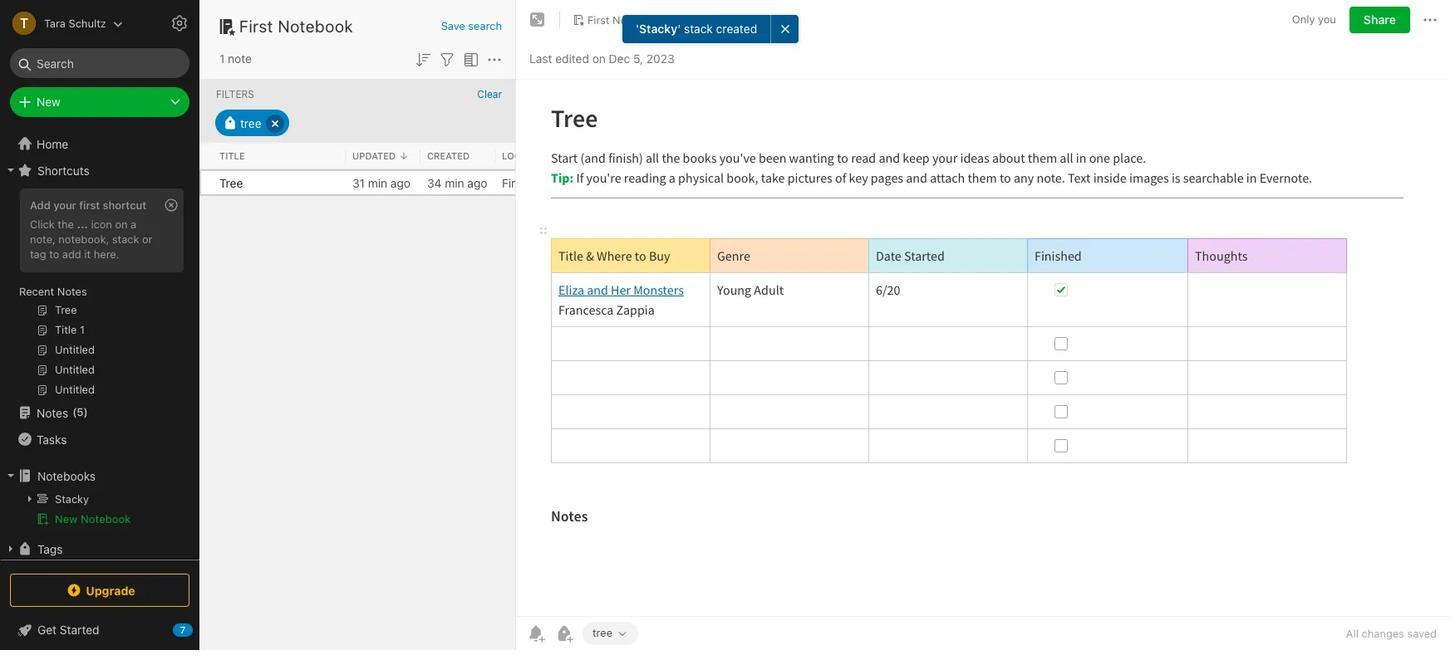 Task type: describe. For each thing, give the bounding box(es) containing it.
' stacky ' stack created
[[636, 22, 757, 36]]

notes ( 5 )
[[37, 406, 88, 420]]

last edited on dec 5, 2023
[[529, 51, 675, 65]]

recent
[[19, 285, 54, 298]]

first notebook inside row group
[[502, 176, 581, 190]]

new for new notebook
[[55, 513, 78, 526]]

tag
[[30, 248, 46, 261]]

a
[[131, 218, 137, 231]]

created
[[427, 150, 470, 161]]

new button
[[10, 87, 189, 117]]

filters
[[216, 88, 254, 101]]

row group inside note list "element"
[[199, 170, 794, 196]]

stack inside "icon on a note, notebook, stack or tag to add it here."
[[112, 233, 139, 246]]

1 ' from the left
[[636, 22, 639, 36]]

save search button
[[441, 18, 502, 34]]

first inside row group
[[502, 176, 525, 190]]

schultz
[[69, 16, 106, 30]]

icon on a note, notebook, stack or tag to add it here.
[[30, 218, 153, 261]]

on inside "icon on a note, notebook, stack or tag to add it here."
[[115, 218, 128, 231]]

updated
[[352, 150, 396, 161]]

tree
[[219, 176, 243, 190]]

home
[[37, 137, 68, 151]]

expand notebooks image
[[4, 470, 17, 483]]

notes inside 'notes ( 5 )'
[[37, 406, 68, 420]]

ago for 34 min ago
[[467, 176, 487, 190]]

saved
[[1407, 627, 1437, 641]]

0 horizontal spatial first
[[239, 17, 273, 36]]

share button
[[1350, 7, 1410, 33]]

first notebook button
[[567, 8, 668, 32]]

first
[[79, 199, 100, 212]]

1 note
[[219, 52, 252, 66]]

share
[[1364, 12, 1396, 27]]

the
[[58, 218, 74, 231]]

31
[[352, 176, 365, 190]]

add
[[30, 199, 51, 212]]

add
[[62, 248, 81, 261]]

stacky
[[639, 22, 677, 36]]

click the ...
[[30, 218, 88, 231]]

cell inside note list "element"
[[199, 170, 213, 196]]

tara
[[44, 16, 66, 30]]

34
[[427, 176, 442, 190]]

0 vertical spatial stack
[[684, 22, 713, 36]]

only you
[[1292, 13, 1336, 26]]

View options field
[[457, 48, 481, 70]]

add a reminder image
[[526, 624, 546, 644]]

changes
[[1362, 627, 1404, 641]]

location
[[502, 150, 549, 161]]

shortcuts
[[37, 163, 90, 177]]

get started
[[37, 623, 99, 637]]

note,
[[30, 233, 56, 246]]

2023
[[646, 51, 675, 65]]

upgrade button
[[10, 574, 189, 608]]

add your first shortcut
[[30, 199, 146, 212]]

here.
[[94, 248, 119, 261]]

home link
[[0, 130, 199, 157]]

notebooks
[[37, 469, 96, 483]]

to
[[49, 248, 59, 261]]

all
[[1346, 627, 1359, 641]]

edited
[[555, 51, 589, 65]]

Sort options field
[[413, 48, 433, 70]]

add tag image
[[554, 624, 574, 644]]

5,
[[633, 51, 643, 65]]

get
[[37, 623, 57, 637]]

row group containing title
[[199, 143, 878, 170]]

you
[[1318, 13, 1336, 26]]

Note Editor text field
[[516, 80, 1450, 617]]

(
[[72, 406, 77, 419]]



Task type: vqa. For each thing, say whether or not it's contained in the screenshot.
Click the ...
yes



Task type: locate. For each thing, give the bounding box(es) containing it.
row group down location
[[199, 170, 794, 196]]

ago down created
[[467, 176, 487, 190]]

min for 31
[[368, 176, 387, 190]]

tree right add tag icon
[[593, 627, 613, 640]]

add filters image
[[437, 50, 457, 70]]

1 ago from the left
[[391, 176, 411, 190]]

first
[[588, 13, 610, 26], [239, 17, 273, 36], [502, 176, 525, 190]]

first notebook
[[588, 13, 662, 26], [239, 17, 353, 36], [502, 176, 581, 190]]

more actions field right share 'button' at the right top
[[1420, 7, 1440, 33]]

31 min ago
[[352, 176, 411, 190]]

1 horizontal spatial min
[[445, 176, 464, 190]]

None search field
[[22, 48, 178, 78]]

tree containing home
[[0, 130, 199, 626]]

search
[[468, 19, 502, 32]]

ago for 31 min ago
[[391, 176, 411, 190]]

stack left created
[[684, 22, 713, 36]]

1 row group from the top
[[199, 143, 878, 170]]

click
[[30, 218, 55, 231]]

notebook inside 'group'
[[81, 513, 131, 526]]

new inside new notebook button
[[55, 513, 78, 526]]

first notebook up note
[[239, 17, 353, 36]]

1 horizontal spatial '
[[677, 22, 681, 36]]

created
[[716, 22, 757, 36]]

more actions image right view options field
[[485, 50, 504, 70]]

settings image
[[170, 13, 189, 33]]

0 horizontal spatial tree
[[240, 116, 261, 130]]

group
[[0, 184, 192, 406]]

tree
[[0, 130, 199, 626]]

row group containing tree
[[199, 170, 794, 196]]

1
[[219, 52, 225, 66]]

2 min from the left
[[445, 176, 464, 190]]

notes
[[57, 285, 87, 298], [37, 406, 68, 420]]

first down location
[[502, 176, 525, 190]]

0 horizontal spatial tree button
[[215, 110, 289, 136]]

stack down the a
[[112, 233, 139, 246]]

row group
[[199, 143, 878, 170], [199, 170, 794, 196]]

new
[[37, 95, 60, 109], [55, 513, 78, 526]]

0 vertical spatial notes
[[57, 285, 87, 298]]

2 horizontal spatial first notebook
[[588, 13, 662, 26]]

1 horizontal spatial stack
[[684, 22, 713, 36]]

more actions image inside note window element
[[1420, 10, 1440, 30]]

more actions field right view options field
[[485, 48, 504, 70]]

tree
[[240, 116, 261, 130], [593, 627, 613, 640]]

note window element
[[516, 0, 1450, 651]]

it
[[84, 248, 91, 261]]

1 vertical spatial notes
[[37, 406, 68, 420]]

notebooks link
[[0, 463, 192, 489]]

new for new
[[37, 95, 60, 109]]

on left the a
[[115, 218, 128, 231]]

)
[[84, 406, 88, 419]]

on
[[592, 51, 606, 65], [115, 218, 128, 231]]

1 horizontal spatial tree
[[593, 627, 613, 640]]

0 vertical spatial on
[[592, 51, 606, 65]]

icon
[[91, 218, 112, 231]]

min
[[368, 176, 387, 190], [445, 176, 464, 190]]

notes left (
[[37, 406, 68, 420]]

1 vertical spatial tree button
[[583, 622, 638, 646]]

first notebook down location
[[502, 176, 581, 190]]

tree button down filters
[[215, 110, 289, 136]]

note
[[228, 52, 252, 66]]

' left created
[[677, 22, 681, 36]]

new up tags
[[55, 513, 78, 526]]

arrow image
[[23, 493, 37, 506]]

first up note
[[239, 17, 273, 36]]

7
[[180, 625, 186, 636]]

1 vertical spatial stack
[[112, 233, 139, 246]]

1 vertical spatial new
[[55, 513, 78, 526]]

first notebook inside button
[[588, 13, 662, 26]]

0 vertical spatial more actions field
[[1420, 7, 1440, 33]]

1 vertical spatial tree
[[593, 627, 613, 640]]

min right 34
[[445, 176, 464, 190]]

1 vertical spatial more actions field
[[485, 48, 504, 70]]

1 horizontal spatial first notebook
[[502, 176, 581, 190]]

recent notes
[[19, 285, 87, 298]]

new up home
[[37, 95, 60, 109]]

shortcut
[[103, 199, 146, 212]]

1 horizontal spatial ago
[[467, 176, 487, 190]]

more actions image
[[1420, 10, 1440, 30], [485, 50, 504, 70]]

new notebook button
[[0, 509, 192, 529]]

expand note image
[[528, 10, 548, 30]]

0 vertical spatial tree
[[240, 116, 261, 130]]

1 vertical spatial more actions image
[[485, 50, 504, 70]]

0 horizontal spatial min
[[368, 176, 387, 190]]

group inside tree
[[0, 184, 192, 406]]

save
[[441, 19, 465, 32]]

0 horizontal spatial on
[[115, 218, 128, 231]]

your
[[53, 199, 76, 212]]

tasks
[[37, 433, 67, 447]]

...
[[77, 218, 88, 231]]

1 horizontal spatial more actions field
[[1420, 7, 1440, 33]]

all changes saved
[[1346, 627, 1437, 641]]

tags button
[[0, 536, 192, 563]]

more actions image right share 'button' at the right top
[[1420, 10, 1440, 30]]

tree inside note window element
[[593, 627, 613, 640]]

last
[[529, 51, 552, 65]]

tree down filters
[[240, 116, 261, 130]]

0 horizontal spatial first notebook
[[239, 17, 353, 36]]

34 min ago
[[427, 176, 487, 190]]

tasks button
[[0, 426, 192, 453]]

0 vertical spatial tree button
[[215, 110, 289, 136]]

only
[[1292, 13, 1315, 26]]

1 min from the left
[[368, 176, 387, 190]]

save search
[[441, 19, 502, 32]]

0 horizontal spatial more actions field
[[485, 48, 504, 70]]

on inside note window element
[[592, 51, 606, 65]]

min for 34
[[445, 176, 464, 190]]

tree button inside note list "element"
[[215, 110, 289, 136]]

1 horizontal spatial on
[[592, 51, 606, 65]]

new notebook
[[55, 513, 131, 526]]

1 vertical spatial on
[[115, 218, 128, 231]]

tree Tag actions field
[[613, 628, 628, 640]]

expand tags image
[[4, 543, 17, 556]]

0 horizontal spatial '
[[636, 22, 639, 36]]

0 horizontal spatial more actions image
[[485, 50, 504, 70]]

notebook inside note window element
[[613, 13, 662, 26]]

notebook,
[[58, 233, 109, 246]]

cell
[[199, 170, 213, 196]]

Help and Learning task checklist field
[[0, 617, 199, 644]]

first up last edited on dec 5, 2023
[[588, 13, 610, 26]]

5
[[77, 406, 84, 419]]

Add filters field
[[437, 48, 457, 70]]

0 vertical spatial new
[[37, 95, 60, 109]]

note list element
[[199, 0, 878, 651]]

0 vertical spatial more actions image
[[1420, 10, 1440, 30]]

or
[[142, 233, 153, 246]]

click to collapse image
[[193, 620, 206, 640]]

min right '31'
[[368, 176, 387, 190]]

Search text field
[[22, 48, 178, 78]]

new inside new popup button
[[37, 95, 60, 109]]

more actions image inside note list "element"
[[485, 50, 504, 70]]

' up 5,
[[636, 22, 639, 36]]

1 horizontal spatial first
[[502, 176, 525, 190]]

2 ago from the left
[[467, 176, 487, 190]]

shortcuts button
[[0, 157, 192, 184]]

tree inside note list "element"
[[240, 116, 261, 130]]

dec
[[609, 51, 630, 65]]

ago left 34
[[391, 176, 411, 190]]

0 horizontal spatial ago
[[391, 176, 411, 190]]

tara schultz
[[44, 16, 106, 30]]

group containing add your first shortcut
[[0, 184, 192, 406]]

first notebook up the dec
[[588, 13, 662, 26]]

2 row group from the top
[[199, 170, 794, 196]]

2 horizontal spatial first
[[588, 13, 610, 26]]

notebook
[[613, 13, 662, 26], [278, 17, 353, 36], [529, 176, 581, 190], [81, 513, 131, 526]]

clear button
[[477, 88, 502, 101]]

first inside button
[[588, 13, 610, 26]]

tree button
[[215, 110, 289, 136], [583, 622, 638, 646]]

row group down clear 'button'
[[199, 143, 878, 170]]

More actions field
[[1420, 7, 1440, 33], [485, 48, 504, 70]]

1 horizontal spatial more actions image
[[1420, 10, 1440, 30]]

stack
[[684, 22, 713, 36], [112, 233, 139, 246]]

0 horizontal spatial stack
[[112, 233, 139, 246]]

new notebook group
[[0, 489, 192, 536]]

on left the dec
[[592, 51, 606, 65]]

notes right recent
[[57, 285, 87, 298]]

clear
[[477, 88, 502, 101]]

upgrade
[[86, 584, 135, 598]]

'
[[636, 22, 639, 36], [677, 22, 681, 36]]

tree button right add tag icon
[[583, 622, 638, 646]]

title
[[219, 150, 245, 161]]

2 ' from the left
[[677, 22, 681, 36]]

1 horizontal spatial tree button
[[583, 622, 638, 646]]

tags
[[37, 542, 63, 556]]

Account field
[[0, 7, 123, 40]]

started
[[60, 623, 99, 637]]

ago
[[391, 176, 411, 190], [467, 176, 487, 190]]



